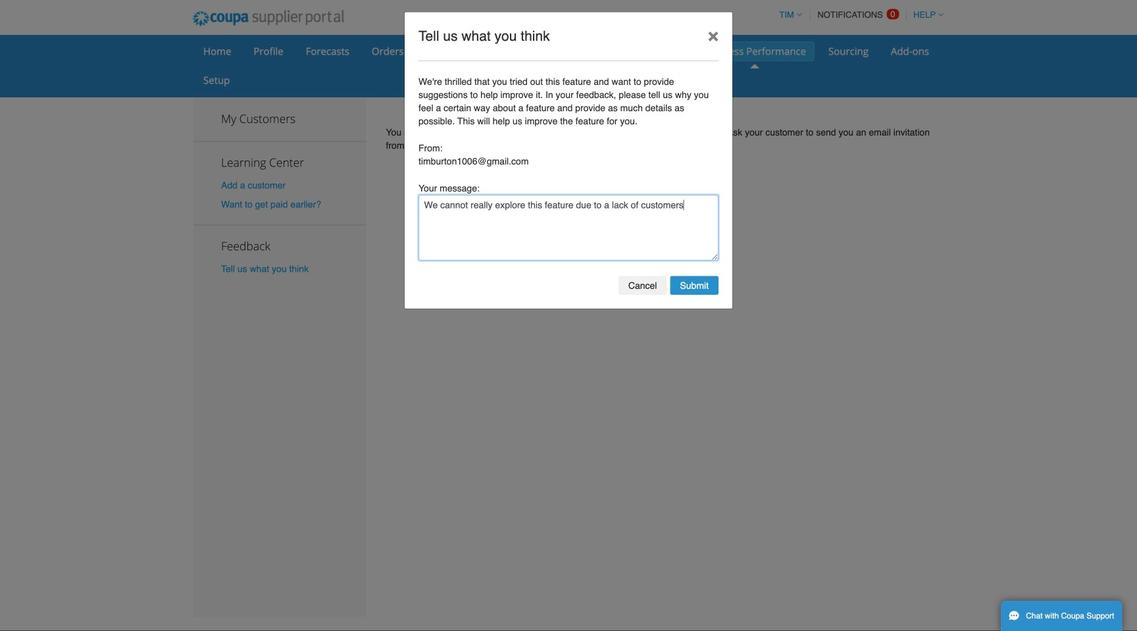Task type: locate. For each thing, give the bounding box(es) containing it.
None text field
[[419, 195, 719, 261]]

dialog
[[404, 12, 734, 310]]

coupa supplier portal image
[[184, 2, 353, 35]]



Task type: vqa. For each thing, say whether or not it's contained in the screenshot.
search text box
no



